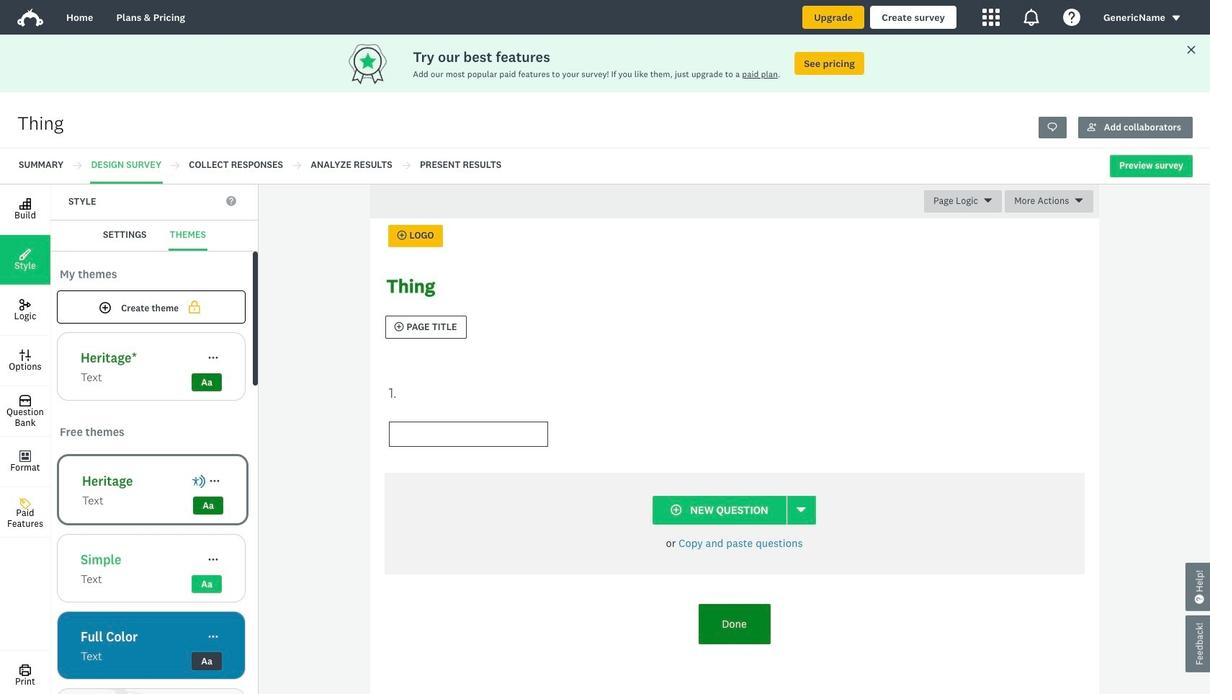 Task type: vqa. For each thing, say whether or not it's contained in the screenshot.
second Products Icon from right
yes



Task type: locate. For each thing, give the bounding box(es) containing it.
products icon image
[[983, 9, 1000, 26], [1023, 9, 1041, 26]]

help icon image
[[1064, 9, 1081, 26]]

rewards image
[[346, 40, 413, 87]]

0 horizontal spatial products icon image
[[983, 9, 1000, 26]]

dropdown arrow image
[[1172, 13, 1182, 23]]

1 horizontal spatial products icon image
[[1023, 9, 1041, 26]]

surveymonkey logo image
[[17, 9, 43, 27]]

2 products icon image from the left
[[1023, 9, 1041, 26]]

None text field
[[389, 422, 548, 447]]

not filled image
[[186, 299, 203, 315]]



Task type: describe. For each thing, give the bounding box(es) containing it.
1 products icon image from the left
[[983, 9, 1000, 26]]



